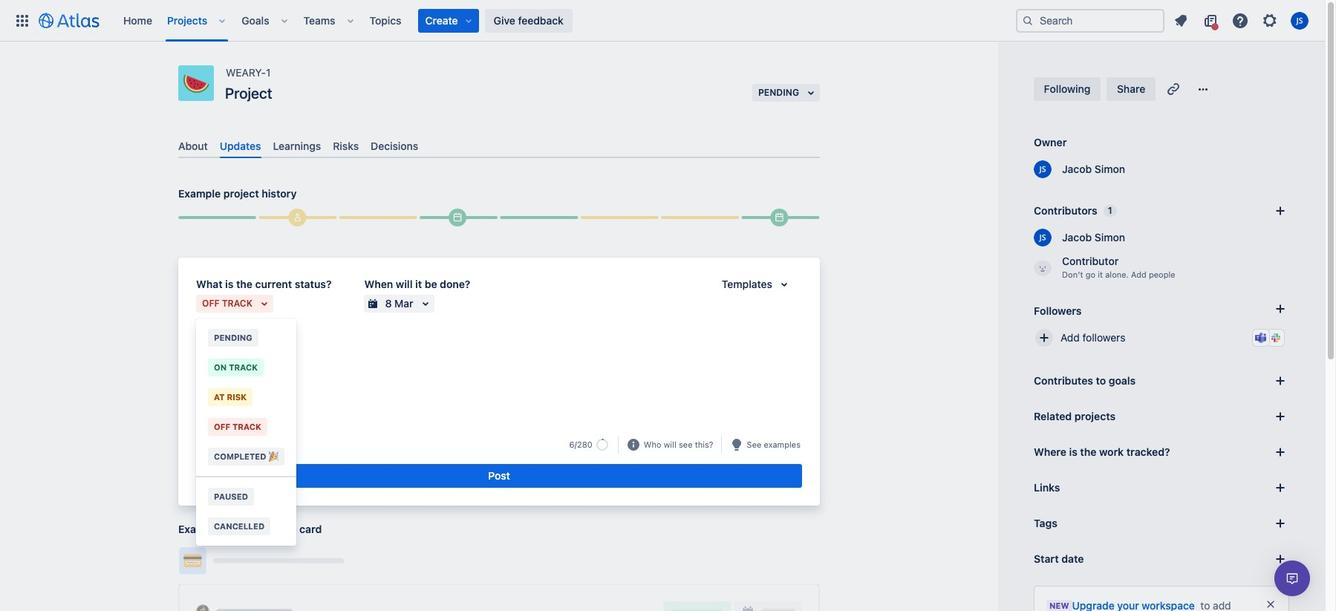 Task type: describe. For each thing, give the bounding box(es) containing it.
to
[[1097, 375, 1107, 387]]

add followers
[[1061, 331, 1126, 344]]

will for when
[[396, 278, 413, 291]]

at risk button
[[196, 383, 297, 412]]

when will it be done?
[[365, 278, 471, 291]]

weary-
[[226, 66, 266, 79]]

cancelled button
[[196, 512, 297, 542]]

at
[[214, 392, 225, 402]]

topics
[[370, 14, 402, 26]]

projects
[[167, 14, 208, 26]]

contributor
[[1063, 255, 1119, 268]]

Main content area, start typing to enter text. text field
[[196, 328, 803, 351]]

topics link
[[365, 9, 406, 32]]

example project update card
[[178, 523, 322, 536]]

see examples
[[747, 440, 801, 449]]

who will see this? button
[[643, 438, 715, 452]]

the for current
[[236, 278, 253, 291]]

people
[[1150, 270, 1176, 279]]

tags
[[1035, 517, 1058, 530]]

example project history
[[178, 187, 297, 200]]

alone.
[[1106, 270, 1130, 279]]

give feedback button
[[485, 9, 573, 32]]

Search field
[[1017, 9, 1165, 32]]

be
[[425, 278, 437, 291]]

new
[[1050, 601, 1070, 611]]

projects
[[1075, 410, 1116, 423]]

following button
[[1035, 77, 1101, 101]]

done?
[[440, 278, 471, 291]]

on
[[214, 363, 227, 372]]

see examples button
[[746, 438, 803, 452]]

is for what
[[225, 278, 234, 291]]

learnings
[[273, 140, 321, 152]]

it inside contributor don't go it alone. add people
[[1099, 270, 1104, 279]]

goals
[[1109, 375, 1136, 387]]

8 mar
[[385, 297, 414, 310]]

on track
[[214, 363, 258, 372]]

related
[[1035, 410, 1073, 423]]

work
[[1100, 446, 1125, 459]]

card
[[300, 523, 322, 536]]

mar
[[395, 297, 414, 310]]

example for example project history
[[178, 187, 221, 200]]

related projects
[[1035, 410, 1116, 423]]

off inside group
[[214, 422, 230, 432]]

give feedback
[[494, 14, 564, 26]]

risks
[[333, 140, 359, 152]]

updates
[[220, 140, 261, 152]]

post button
[[196, 465, 803, 488]]

contributes to goals
[[1035, 375, 1136, 387]]

add files, videos, or images image
[[223, 436, 241, 454]]

give
[[494, 14, 516, 26]]

add inside button
[[1061, 331, 1080, 344]]

goals link
[[237, 9, 274, 32]]

on track button
[[196, 353, 297, 383]]

go
[[1086, 270, 1096, 279]]

banner containing home
[[0, 0, 1326, 42]]

owner
[[1035, 136, 1068, 149]]

track for 2nd off track button from the top
[[233, 422, 261, 432]]

0 vertical spatial off
[[202, 298, 220, 309]]

add a follower image
[[1272, 300, 1290, 318]]

completed 🎉
[[214, 452, 279, 462]]

🎉
[[269, 452, 279, 462]]

home link
[[119, 9, 157, 32]]

what is the current status?
[[196, 278, 332, 291]]

top element
[[9, 0, 1017, 41]]

0 horizontal spatial it
[[415, 278, 422, 291]]

status?
[[295, 278, 332, 291]]

weary-1 link
[[226, 65, 271, 80]]

0 vertical spatial off track
[[202, 298, 253, 309]]

1 inside the weary-1 project
[[266, 66, 271, 79]]

about
[[178, 140, 208, 152]]

teams
[[304, 14, 336, 26]]

track for on track button on the bottom left of page
[[229, 363, 258, 372]]

don't
[[1063, 270, 1084, 279]]

when
[[365, 278, 393, 291]]

date
[[1062, 553, 1085, 566]]

tab list containing about
[[172, 134, 826, 158]]

search image
[[1023, 14, 1035, 26]]

followers
[[1035, 304, 1082, 317]]

pending button
[[196, 323, 297, 353]]

home
[[123, 14, 152, 26]]

help image
[[1232, 12, 1250, 29]]

risk
[[227, 392, 247, 402]]

group containing pending
[[196, 319, 297, 476]]

decisions
[[371, 140, 419, 152]]

update
[[198, 330, 233, 343]]

start
[[1035, 553, 1060, 566]]



Task type: vqa. For each thing, say whether or not it's contained in the screenshot.
top ELEMENT
yes



Task type: locate. For each thing, give the bounding box(es) containing it.
project
[[225, 85, 272, 102]]

8
[[385, 297, 392, 310]]

1 vertical spatial 1
[[1109, 205, 1113, 216]]

this?
[[695, 440, 714, 449]]

1 horizontal spatial add
[[1132, 270, 1147, 279]]

1 up project
[[266, 66, 271, 79]]

where is the work tracked?
[[1035, 446, 1171, 459]]

1 horizontal spatial it
[[1099, 270, 1104, 279]]

the
[[236, 278, 253, 291], [1081, 446, 1097, 459]]

track
[[222, 298, 253, 309], [229, 363, 258, 372], [233, 422, 261, 432]]

0 horizontal spatial 1
[[266, 66, 271, 79]]

2 vertical spatial track
[[233, 422, 261, 432]]

track down what is the current status?
[[222, 298, 253, 309]]

0 vertical spatial will
[[396, 278, 413, 291]]

project for update
[[224, 523, 259, 536]]

1 example from the top
[[178, 187, 221, 200]]

at risk
[[214, 392, 247, 402]]

followers
[[1083, 331, 1126, 344]]

off track
[[202, 298, 253, 309], [214, 422, 261, 432]]

1 vertical spatial add
[[1061, 331, 1080, 344]]

off track up add files, videos, or images
[[214, 422, 261, 432]]

current
[[255, 278, 292, 291]]

contributors
[[1035, 204, 1098, 217]]

templates button
[[713, 276, 803, 294]]

links
[[1035, 482, 1061, 494]]

will left see
[[664, 440, 677, 449]]

example down about
[[178, 187, 221, 200]]

is right where
[[1070, 446, 1078, 459]]

teams link
[[299, 9, 340, 32]]

1 horizontal spatial is
[[1070, 446, 1078, 459]]

will for who
[[664, 440, 677, 449]]

completed 🎉 button
[[196, 442, 297, 472]]

goals
[[242, 14, 269, 26]]

example for example project update card
[[178, 523, 221, 536]]

0 vertical spatial project
[[224, 187, 259, 200]]

what
[[196, 278, 223, 291]]

insert link image
[[271, 436, 288, 454]]

completed
[[214, 452, 266, 462]]

1
[[266, 66, 271, 79], [1109, 205, 1113, 216]]

1 project from the top
[[224, 187, 259, 200]]

is right what
[[225, 278, 234, 291]]

off track button up completed 🎉
[[196, 412, 297, 442]]

example down paused
[[178, 523, 221, 536]]

see
[[747, 440, 762, 449]]

feedback
[[518, 14, 564, 26]]

1 vertical spatial off
[[214, 422, 230, 432]]

paused button
[[196, 482, 297, 512]]

project for history
[[224, 187, 259, 200]]

projects link
[[163, 9, 212, 32]]

1 group from the top
[[196, 319, 297, 476]]

the for work
[[1081, 446, 1097, 459]]

0 horizontal spatial will
[[396, 278, 413, 291]]

0 vertical spatial the
[[236, 278, 253, 291]]

add followers button
[[1029, 322, 1296, 354]]

close banner image
[[1266, 599, 1278, 611]]

new link
[[1047, 599, 1196, 612]]

off track button
[[196, 295, 273, 313], [196, 412, 297, 442]]

1 vertical spatial is
[[1070, 446, 1078, 459]]

menu
[[196, 319, 297, 546]]

0 vertical spatial add
[[1132, 270, 1147, 279]]

it right the 'go'
[[1099, 270, 1104, 279]]

1 vertical spatial off track
[[214, 422, 261, 432]]

it
[[1099, 270, 1104, 279], [415, 278, 422, 291]]

the left current at the top left of page
[[236, 278, 253, 291]]

6/280
[[570, 440, 593, 450]]

0 vertical spatial track
[[222, 298, 253, 309]]

tracked?
[[1127, 446, 1171, 459]]

0 vertical spatial off track button
[[196, 295, 273, 313]]

msteams logo showing  channels are connected to this project image
[[1256, 332, 1268, 344]]

open intercom messenger image
[[1284, 570, 1302, 588]]

1 vertical spatial track
[[229, 363, 258, 372]]

start date
[[1035, 553, 1085, 566]]

menu containing pending
[[196, 319, 297, 546]]

insert emoji image
[[247, 436, 265, 454]]

slack logo showing nan channels are connected to this project image
[[1271, 332, 1283, 344]]

0 vertical spatial example
[[178, 187, 221, 200]]

add inside contributor don't go it alone. add people
[[1132, 270, 1147, 279]]

who will see this?
[[644, 440, 714, 449]]

project down paused button
[[224, 523, 259, 536]]

it left be
[[415, 278, 422, 291]]

example
[[178, 187, 221, 200], [178, 523, 221, 536]]

will inside popup button
[[664, 440, 677, 449]]

off track button down what
[[196, 295, 273, 313]]

1 vertical spatial will
[[664, 440, 677, 449]]

1 vertical spatial example
[[178, 523, 221, 536]]

cancelled
[[214, 522, 265, 531]]

2 group from the top
[[196, 476, 297, 546]]

add right alone.
[[1132, 270, 1147, 279]]

share button
[[1107, 77, 1157, 101]]

1 vertical spatial the
[[1081, 446, 1097, 459]]

track up insert emoji icon on the bottom left of the page
[[233, 422, 261, 432]]

1 horizontal spatial will
[[664, 440, 677, 449]]

2 off track button from the top
[[196, 412, 297, 442]]

share
[[1118, 82, 1146, 95]]

post
[[488, 470, 510, 482]]

0 horizontal spatial the
[[236, 278, 253, 291]]

is for where
[[1070, 446, 1078, 459]]

will up the "mar"
[[396, 278, 413, 291]]

history
[[262, 187, 297, 200]]

the left the work
[[1081, 446, 1097, 459]]

add follower image
[[1036, 329, 1054, 347]]

1 vertical spatial off track button
[[196, 412, 297, 442]]

off
[[202, 298, 220, 309], [214, 422, 230, 432]]

track inside on track button
[[229, 363, 258, 372]]

update
[[262, 523, 297, 536]]

0 horizontal spatial add
[[1061, 331, 1080, 344]]

off up add files, videos, or images
[[214, 422, 230, 432]]

templates
[[722, 278, 773, 291]]

examples
[[764, 440, 801, 449]]

contributor don't go it alone. add people
[[1063, 255, 1176, 279]]

1 horizontal spatial 1
[[1109, 205, 1113, 216]]

off down what
[[202, 298, 220, 309]]

1 vertical spatial project
[[224, 523, 259, 536]]

group
[[196, 319, 297, 476], [196, 476, 297, 546]]

0 vertical spatial 1
[[266, 66, 271, 79]]

1 off track button from the top
[[196, 295, 273, 313]]

contributes
[[1035, 375, 1094, 387]]

project left the history
[[224, 187, 259, 200]]

0 horizontal spatial is
[[225, 278, 234, 291]]

will
[[396, 278, 413, 291], [664, 440, 677, 449]]

2 project from the top
[[224, 523, 259, 536]]

who
[[644, 440, 662, 449]]

1 right contributors
[[1109, 205, 1113, 216]]

see
[[679, 440, 693, 449]]

track right on
[[229, 363, 258, 372]]

add right add follower icon
[[1061, 331, 1080, 344]]

tab list
[[172, 134, 826, 158]]

group containing paused
[[196, 476, 297, 546]]

off track down what
[[202, 298, 253, 309]]

is
[[225, 278, 234, 291], [1070, 446, 1078, 459]]

8 mar button
[[365, 295, 434, 313]]

weary-1 project
[[225, 66, 272, 102]]

2 example from the top
[[178, 523, 221, 536]]

0 vertical spatial is
[[225, 278, 234, 291]]

1 horizontal spatial the
[[1081, 446, 1097, 459]]

banner
[[0, 0, 1326, 42]]

where
[[1035, 446, 1067, 459]]

paused
[[214, 492, 248, 502]]



